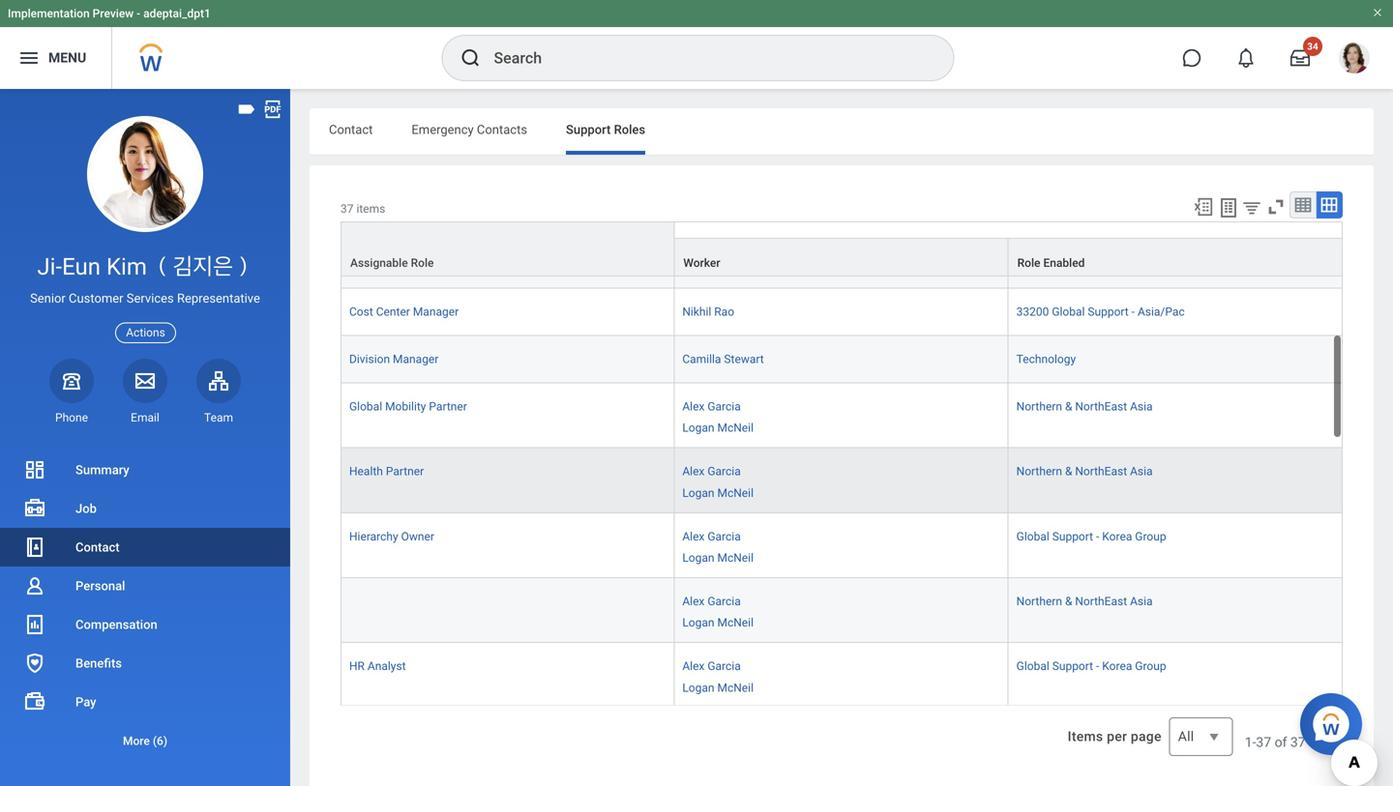 Task type: locate. For each thing, give the bounding box(es) containing it.
logan for fourth items selected list from the top
[[683, 550, 715, 563]]

0 vertical spatial northern & northeast asia link
[[1017, 330, 1153, 347]]

hierarchy
[[349, 463, 398, 477]]

1 asia from the top
[[1130, 333, 1153, 347]]

33200 global support - asia/pac link
[[1017, 235, 1185, 252]]

alex garcia link for 2nd items selected list from the bottom of the page
[[683, 590, 741, 607]]

1 northern & northeast asia from the top
[[1017, 333, 1153, 347]]

2 items selected list from the top
[[683, 395, 785, 434]]

5 mcneil from the top
[[718, 615, 754, 628]]

2 vertical spatial global support - korea group
[[1017, 658, 1167, 672]]

nikhil rao link
[[683, 235, 735, 252]]

menu banner
[[0, 0, 1394, 89]]

items up 'assignable'
[[357, 202, 386, 216]]

1 vertical spatial korea
[[1103, 593, 1133, 607]]

2 vertical spatial northeast
[[1076, 528, 1128, 542]]

inbox large image
[[1291, 48, 1310, 68]]

alex garcia for alex garcia link for first items selected list from the bottom
[[683, 658, 741, 672]]

1 horizontal spatial items
[[1310, 735, 1343, 751]]

owner
[[401, 463, 435, 477]]

summary image
[[23, 459, 46, 482]]

tab list
[[310, 108, 1374, 155]]

37 up 'assignable'
[[341, 202, 354, 216]]

worker button
[[675, 239, 1008, 276]]

3 logan from the top
[[683, 485, 715, 498]]

logan mcneil link for alex garcia link for first items selected list from the bottom
[[683, 676, 754, 693]]

1 vertical spatial global support - korea group link
[[1017, 590, 1167, 607]]

contact up personal
[[75, 541, 120, 555]]

garcia for 4th items selected list from the bottom alex garcia link
[[708, 463, 741, 477]]

0 vertical spatial partner
[[429, 333, 467, 347]]

0 horizontal spatial role
[[411, 257, 434, 270]]

2 vertical spatial northern & northeast asia
[[1017, 528, 1153, 542]]

1 vertical spatial contact
[[75, 541, 120, 555]]

more (6)
[[123, 735, 167, 749]]

1 alex garcia from the top
[[683, 333, 741, 347]]

1 vertical spatial asia
[[1130, 398, 1153, 412]]

garcia for alex garcia link corresponding to 2nd items selected list from the bottom of the page
[[708, 593, 741, 607]]

division
[[349, 286, 390, 300]]

more
[[123, 735, 150, 749]]

items selected list
[[683, 330, 785, 369], [683, 395, 785, 434], [683, 460, 785, 499], [683, 525, 785, 564], [683, 590, 785, 629], [683, 655, 785, 694]]

benefits link
[[0, 645, 290, 683]]

alex garcia for alex garcia link corresponding to 2nd items selected list from the bottom of the page
[[683, 593, 741, 607]]

0 vertical spatial northern
[[1017, 333, 1063, 347]]

pay link
[[0, 683, 290, 722]]

3 row from the top
[[341, 270, 1343, 317]]

5 items selected list from the top
[[683, 590, 785, 629]]

row containing hr partner
[[341, 642, 1343, 707]]

5 logan mcneil from the top
[[683, 615, 754, 628]]

1 vertical spatial items
[[1310, 735, 1343, 751]]

logan mcneil for second items selected list from the top of the page's alex garcia link
[[683, 420, 754, 433]]

close environment banner image
[[1372, 7, 1384, 18]]

2 vertical spatial asia
[[1130, 528, 1153, 542]]

senior
[[30, 291, 66, 306]]

phone ji-eun kim （김지은） element
[[49, 410, 94, 426]]

asia
[[1130, 333, 1153, 347], [1130, 398, 1153, 412], [1130, 528, 1153, 542]]

contact
[[329, 122, 373, 137], [75, 541, 120, 555]]

4 logan mcneil from the top
[[683, 550, 754, 563]]

pay image
[[23, 691, 46, 714]]

5 alex garcia link from the top
[[683, 590, 741, 607]]

global support - korea group
[[1017, 463, 1167, 477], [1017, 593, 1167, 607], [1017, 658, 1167, 672]]

2 role from the left
[[1018, 257, 1041, 270]]

alex garcia link for fourth items selected list from the top
[[683, 525, 741, 542]]

1 logan mcneil from the top
[[683, 355, 754, 368]]

0 horizontal spatial contact
[[75, 541, 120, 555]]

logan mcneil
[[683, 355, 754, 368], [683, 420, 754, 433], [683, 485, 754, 498], [683, 550, 754, 563], [683, 615, 754, 628], [683, 680, 754, 693]]

1 northeast from the top
[[1076, 333, 1128, 347]]

1-37 of 37 items
[[1245, 735, 1343, 751]]

1 northern & northeast asia link from the top
[[1017, 330, 1153, 347]]

2 cell from the top
[[341, 512, 675, 577]]

partner right mobility on the left
[[429, 333, 467, 347]]

cell
[[341, 222, 675, 270], [341, 512, 675, 577], [341, 577, 675, 642]]

northern & northeast asia
[[1017, 333, 1153, 347], [1017, 398, 1153, 412], [1017, 528, 1153, 542]]

1 garcia from the top
[[708, 333, 741, 347]]

contact up 37 items
[[329, 122, 373, 137]]

2 vertical spatial partner
[[368, 658, 406, 672]]

3 northern from the top
[[1017, 528, 1063, 542]]

6 garcia from the top
[[708, 658, 741, 672]]

logan mcneil for alex garcia link for first items selected list from the bottom
[[683, 680, 754, 693]]

5 logan from the top
[[683, 615, 715, 628]]

2 global support - korea group link from the top
[[1017, 590, 1167, 607]]

garcia for alex garcia link related to sixth items selected list from the bottom of the page
[[708, 333, 741, 347]]

services
[[127, 291, 174, 306]]

global mobility partner
[[349, 333, 467, 347]]

contact inside contact link
[[75, 541, 120, 555]]

2 northeast from the top
[[1076, 398, 1128, 412]]

select to filter grid data image
[[1242, 197, 1263, 218]]

role inside popup button
[[411, 257, 434, 270]]

1-
[[1245, 735, 1257, 751]]

job
[[75, 502, 97, 516]]

2 garcia from the top
[[708, 398, 741, 412]]

asia for northern & northeast asia link for fourth items selected list from the top
[[1130, 528, 1153, 542]]

37 left of
[[1257, 735, 1272, 751]]

5 alex garcia from the top
[[683, 593, 741, 607]]

1 logan from the top
[[683, 355, 715, 368]]

1 vertical spatial partner
[[386, 398, 424, 412]]

group
[[1136, 463, 1167, 477], [1136, 593, 1167, 607], [1136, 658, 1167, 672]]

3 asia from the top
[[1130, 528, 1153, 542]]

5 garcia from the top
[[708, 593, 741, 607]]

3 logan mcneil from the top
[[683, 485, 754, 498]]

6 logan mcneil link from the top
[[683, 676, 754, 693]]

alex garcia link
[[683, 330, 741, 347], [683, 395, 741, 412], [683, 460, 741, 477], [683, 525, 741, 542], [683, 590, 741, 607], [683, 655, 741, 672]]

2 northern from the top
[[1017, 398, 1063, 412]]

global support - korea group link
[[1017, 460, 1167, 477], [1017, 590, 1167, 607], [1017, 655, 1167, 672]]

7 row from the top
[[341, 512, 1343, 577]]

alex
[[683, 333, 705, 347], [683, 398, 705, 412], [683, 463, 705, 477], [683, 528, 705, 542], [683, 593, 705, 607], [683, 658, 705, 672]]

asia for northern & northeast asia link for sixth items selected list from the bottom of the page
[[1130, 333, 1153, 347]]

northeast
[[1076, 333, 1128, 347], [1076, 398, 1128, 412], [1076, 528, 1128, 542]]

asia for second northern & northeast asia link from the bottom
[[1130, 398, 1153, 412]]

2 logan from the top
[[683, 420, 715, 433]]

contacts
[[477, 122, 527, 137]]

37 right of
[[1291, 735, 1306, 751]]

northern & northeast asia link for sixth items selected list from the bottom of the page
[[1017, 330, 1153, 347]]

1 global support - korea group link from the top
[[1017, 460, 1167, 477]]

partner right the hr
[[368, 658, 406, 672]]

2 vertical spatial northern & northeast asia link
[[1017, 525, 1153, 542]]

alex garcia link for 4th items selected list from the bottom
[[683, 460, 741, 477]]

0 vertical spatial items
[[357, 202, 386, 216]]

1 vertical spatial global support - korea group
[[1017, 593, 1167, 607]]

personal image
[[23, 575, 46, 598]]

items per page element
[[1065, 707, 1234, 768]]

page
[[1131, 729, 1162, 745]]

4 logan from the top
[[683, 550, 715, 563]]

northern for second northern & northeast asia link from the bottom
[[1017, 398, 1063, 412]]

logan
[[683, 355, 715, 368], [683, 420, 715, 433], [683, 485, 715, 498], [683, 550, 715, 563], [683, 615, 715, 628], [683, 680, 715, 693]]

global
[[1052, 239, 1085, 252], [349, 333, 382, 347], [1017, 463, 1050, 477], [1017, 593, 1050, 607], [1017, 658, 1050, 672]]

division manager
[[349, 286, 439, 300]]

logan for first items selected list from the bottom
[[683, 680, 715, 693]]

34
[[1308, 41, 1319, 52]]

3 garcia from the top
[[708, 463, 741, 477]]

export to worksheets image
[[1217, 196, 1241, 220]]

4 logan mcneil link from the top
[[683, 546, 754, 563]]

search image
[[459, 46, 482, 70]]

1 horizontal spatial role
[[1018, 257, 1041, 270]]

1 vertical spatial &
[[1065, 398, 1073, 412]]

team link
[[196, 359, 241, 426]]

2 logan mcneil link from the top
[[683, 416, 754, 433]]

1 global support - korea group from the top
[[1017, 463, 1167, 477]]

support
[[566, 122, 611, 137], [1088, 239, 1129, 252], [1053, 463, 1094, 477], [1053, 593, 1094, 607], [1053, 658, 1094, 672]]

1 alex garcia link from the top
[[683, 330, 741, 347]]

5 row from the top
[[341, 382, 1343, 447]]

northern & northeast asia link
[[1017, 330, 1153, 347], [1017, 395, 1153, 412], [1017, 525, 1153, 542]]

2 logan mcneil from the top
[[683, 420, 754, 433]]

items inside status
[[1310, 735, 1343, 751]]

6 alex garcia link from the top
[[683, 655, 741, 672]]

0 vertical spatial &
[[1065, 333, 1073, 347]]

logan mcneil link
[[683, 351, 754, 368], [683, 416, 754, 433], [683, 481, 754, 498], [683, 546, 754, 563], [683, 611, 754, 628], [683, 676, 754, 693]]

3 alex from the top
[[683, 463, 705, 477]]

global support - korea group for eighth row
[[1017, 593, 1167, 607]]

2 vertical spatial global support - korea group link
[[1017, 655, 1167, 672]]

2 alex from the top
[[683, 398, 705, 412]]

hr
[[349, 658, 365, 672]]

1 vertical spatial group
[[1136, 593, 1167, 607]]

4 row from the top
[[341, 317, 1343, 382]]

eun
[[62, 253, 101, 281]]

logan for 4th items selected list from the bottom
[[683, 485, 715, 498]]

alex garcia
[[683, 333, 741, 347], [683, 398, 741, 412], [683, 463, 741, 477], [683, 528, 741, 542], [683, 593, 741, 607], [683, 658, 741, 672]]

3 alex garcia from the top
[[683, 463, 741, 477]]

export to excel image
[[1193, 196, 1215, 218]]

1 mcneil from the top
[[718, 355, 754, 368]]

logan for sixth items selected list from the bottom of the page
[[683, 355, 715, 368]]

6 items selected list from the top
[[683, 655, 785, 694]]

1 vertical spatial northern & northeast asia
[[1017, 398, 1153, 412]]

partner inside health partner link
[[386, 398, 424, 412]]

email ji-eun kim （김지은） element
[[123, 410, 167, 426]]

3 logan mcneil link from the top
[[683, 481, 754, 498]]

1 northern from the top
[[1017, 333, 1063, 347]]

team ji-eun kim （김지은） element
[[196, 410, 241, 426]]

team
[[204, 411, 233, 425]]

partner inside the global mobility partner link
[[429, 333, 467, 347]]

1 group from the top
[[1136, 463, 1167, 477]]

items right of
[[1310, 735, 1343, 751]]

6 row from the top
[[341, 447, 1343, 512]]

6 logan mcneil from the top
[[683, 680, 754, 693]]

logan mcneil for alex garcia link corresponding to 2nd items selected list from the bottom of the page
[[683, 615, 754, 628]]

2 asia from the top
[[1130, 398, 1153, 412]]

- inside menu banner
[[137, 7, 140, 20]]

row containing worker
[[341, 238, 1343, 277]]

toolbar
[[1185, 192, 1343, 222]]

actions button
[[115, 323, 176, 343]]

role down 33200
[[1018, 257, 1041, 270]]

actions
[[126, 326, 165, 340]]

assignable role button
[[342, 223, 674, 276]]

4 alex garcia from the top
[[683, 528, 741, 542]]

1 logan mcneil link from the top
[[683, 351, 754, 368]]

northern
[[1017, 333, 1063, 347], [1017, 398, 1063, 412], [1017, 528, 1063, 542]]

per
[[1107, 729, 1128, 745]]

0 vertical spatial global support - korea group link
[[1017, 460, 1167, 477]]

benefits image
[[23, 652, 46, 676]]

logan mcneil link for alex garcia link corresponding to 2nd items selected list from the bottom of the page
[[683, 611, 754, 628]]

1 vertical spatial northern & northeast asia link
[[1017, 395, 1153, 412]]

division manager link
[[349, 282, 439, 300]]

2 northern & northeast asia from the top
[[1017, 398, 1153, 412]]

role up manager
[[411, 257, 434, 270]]

3 alex garcia link from the top
[[683, 460, 741, 477]]

health
[[349, 398, 383, 412]]

1 korea from the top
[[1103, 463, 1133, 477]]

row containing health partner
[[341, 382, 1343, 447]]

1 row from the top
[[341, 222, 1343, 270]]

0 vertical spatial northern & northeast asia
[[1017, 333, 1153, 347]]

9 row from the top
[[341, 642, 1343, 707]]

phone
[[55, 411, 88, 425]]

compensation image
[[23, 614, 46, 637]]

2 vertical spatial &
[[1065, 528, 1073, 542]]

1 role from the left
[[411, 257, 434, 270]]

partner inside hr partner link
[[368, 658, 406, 672]]

6 logan from the top
[[683, 680, 715, 693]]

2 global support - korea group from the top
[[1017, 593, 1167, 607]]

2 row from the top
[[341, 238, 1343, 277]]

items
[[357, 202, 386, 216], [1310, 735, 1343, 751]]

logan mcneil link for alex garcia link related to sixth items selected list from the bottom of the page
[[683, 351, 754, 368]]

hr partner link
[[349, 655, 406, 672]]

4 alex garcia link from the top
[[683, 525, 741, 542]]

row
[[341, 222, 1343, 270], [341, 238, 1343, 277], [341, 270, 1343, 317], [341, 317, 1343, 382], [341, 382, 1343, 447], [341, 447, 1343, 512], [341, 512, 1343, 577], [341, 577, 1343, 642], [341, 642, 1343, 707]]

0 vertical spatial group
[[1136, 463, 1167, 477]]

1 vertical spatial northern
[[1017, 398, 1063, 412]]

group for global support - korea group link associated with row containing hierarchy owner
[[1136, 463, 1167, 477]]

2 alex garcia from the top
[[683, 398, 741, 412]]

korea
[[1103, 463, 1133, 477], [1103, 593, 1133, 607], [1103, 658, 1133, 672]]

4 alex from the top
[[683, 528, 705, 542]]

2 group from the top
[[1136, 593, 1167, 607]]

tab list containing contact
[[310, 108, 1374, 155]]

3 korea from the top
[[1103, 658, 1133, 672]]

more (6) button
[[0, 730, 290, 753]]

2 vertical spatial northern
[[1017, 528, 1063, 542]]

northern for northern & northeast asia link for fourth items selected list from the top
[[1017, 528, 1063, 542]]

3 group from the top
[[1136, 658, 1167, 672]]

assignable role row
[[341, 222, 1343, 277]]

partner right health
[[386, 398, 424, 412]]

view printable version (pdf) image
[[262, 99, 284, 120]]

6 alex garcia from the top
[[683, 658, 741, 672]]

list
[[0, 451, 290, 761]]

2 vertical spatial korea
[[1103, 658, 1133, 672]]

4 garcia from the top
[[708, 528, 741, 542]]

3 northern & northeast asia link from the top
[[1017, 525, 1153, 542]]

1 horizontal spatial contact
[[329, 122, 373, 137]]

0 vertical spatial korea
[[1103, 463, 1133, 477]]

email
[[131, 411, 160, 425]]

expand table image
[[1320, 195, 1339, 215]]

0 vertical spatial global support - korea group
[[1017, 463, 1167, 477]]

2 korea from the top
[[1103, 593, 1133, 607]]

2 vertical spatial group
[[1136, 658, 1167, 672]]

5 logan mcneil link from the top
[[683, 611, 754, 628]]

cell for northern
[[341, 512, 675, 577]]

more (6) button
[[0, 722, 290, 761]]

korea for row containing hierarchy owner
[[1103, 463, 1133, 477]]

0 vertical spatial northeast
[[1076, 333, 1128, 347]]

alex garcia for fourth items selected list from the top's alex garcia link
[[683, 528, 741, 542]]

1 vertical spatial northeast
[[1076, 398, 1128, 412]]

2 alex garcia link from the top
[[683, 395, 741, 412]]

hr partner
[[349, 658, 406, 672]]

0 vertical spatial asia
[[1130, 333, 1153, 347]]

33200 global support - asia/pac
[[1017, 239, 1185, 252]]

phone button
[[49, 359, 94, 426]]

1 cell from the top
[[341, 222, 675, 270]]

kim
[[106, 253, 147, 281]]



Task type: vqa. For each thing, say whether or not it's contained in the screenshot.
the 02:34:33 to the left
no



Task type: describe. For each thing, give the bounding box(es) containing it.
0 vertical spatial contact
[[329, 122, 373, 137]]

alex garcia for 4th items selected list from the bottom alex garcia link
[[683, 463, 741, 477]]

logan mcneil link for second items selected list from the top of the page's alex garcia link
[[683, 416, 754, 433]]

health partner link
[[349, 395, 424, 412]]

logan mcneil for alex garcia link related to sixth items selected list from the bottom of the page
[[683, 355, 754, 368]]

mobility
[[385, 333, 426, 347]]

korea for eighth row
[[1103, 593, 1133, 607]]

garcia for fourth items selected list from the top's alex garcia link
[[708, 528, 741, 542]]

view team image
[[207, 369, 230, 393]]

summary
[[75, 463, 129, 478]]

3 mcneil from the top
[[718, 485, 754, 498]]

logan for second items selected list from the top of the page
[[683, 420, 715, 433]]

nikhil
[[683, 239, 712, 252]]

technology
[[1017, 286, 1076, 300]]

menu button
[[0, 27, 112, 89]]

global support - korea group for row containing hierarchy owner
[[1017, 463, 1167, 477]]

items
[[1068, 729, 1104, 745]]

northern & northeast asia link for fourth items selected list from the top
[[1017, 525, 1153, 542]]

alex garcia link for sixth items selected list from the bottom of the page
[[683, 330, 741, 347]]

hierarchy owner link
[[349, 460, 435, 477]]

compensation
[[75, 618, 157, 632]]

role enabled
[[1018, 257, 1085, 270]]

group for 3rd global support - korea group link from the top
[[1136, 658, 1167, 672]]

alex garcia link for second items selected list from the top of the page
[[683, 395, 741, 412]]

alex garcia for second items selected list from the top of the page's alex garcia link
[[683, 398, 741, 412]]

contact image
[[23, 536, 46, 559]]

pay
[[75, 695, 96, 710]]

asia/pac
[[1138, 239, 1185, 252]]

(6)
[[153, 735, 167, 749]]

row containing global mobility partner
[[341, 317, 1343, 382]]

manager
[[393, 286, 439, 300]]

2 northern & northeast asia link from the top
[[1017, 395, 1153, 412]]

3 & from the top
[[1065, 528, 1073, 542]]

0 horizontal spatial 37
[[341, 202, 354, 216]]

camilla stewart
[[683, 286, 764, 300]]

benefits
[[75, 657, 122, 671]]

6 mcneil from the top
[[718, 680, 754, 693]]

preview
[[93, 7, 134, 20]]

2 horizontal spatial 37
[[1291, 735, 1306, 751]]

alex garcia link for first items selected list from the bottom
[[683, 655, 741, 672]]

garcia for second items selected list from the top of the page's alex garcia link
[[708, 398, 741, 412]]

global mobility partner link
[[349, 330, 467, 347]]

rao
[[714, 239, 735, 252]]

Search Workday  search field
[[494, 37, 914, 79]]

global support - korea group link for eighth row
[[1017, 590, 1167, 607]]

cell for 33200
[[341, 222, 675, 270]]

row containing nikhil rao
[[341, 222, 1343, 270]]

assignable role
[[350, 257, 434, 270]]

items per page
[[1068, 729, 1162, 745]]

4 mcneil from the top
[[718, 550, 754, 563]]

summary link
[[0, 451, 290, 490]]

personal link
[[0, 567, 290, 606]]

33200
[[1017, 239, 1049, 252]]

northern for northern & northeast asia link for sixth items selected list from the bottom of the page
[[1017, 333, 1063, 347]]

camilla
[[683, 286, 721, 300]]

worker
[[684, 257, 721, 270]]

partner for hr partner
[[368, 658, 406, 672]]

adeptai_dpt1
[[143, 7, 211, 20]]

3 global support - korea group from the top
[[1017, 658, 1167, 672]]

support roles
[[566, 122, 646, 137]]

hierarchy owner
[[349, 463, 435, 477]]

customer
[[69, 291, 123, 306]]

contact link
[[0, 528, 290, 567]]

emergency
[[412, 122, 474, 137]]

logan for 2nd items selected list from the bottom of the page
[[683, 615, 715, 628]]

row containing hierarchy owner
[[341, 447, 1343, 512]]

1 alex from the top
[[683, 333, 705, 347]]

alex garcia for alex garcia link related to sixth items selected list from the bottom of the page
[[683, 333, 741, 347]]

job image
[[23, 497, 46, 521]]

tag image
[[236, 99, 257, 120]]

37 items
[[341, 202, 386, 216]]

3 northeast from the top
[[1076, 528, 1128, 542]]

1 items selected list from the top
[[683, 330, 785, 369]]

role enabled button
[[1009, 239, 1342, 276]]

camilla stewart link
[[683, 282, 764, 300]]

health partner
[[349, 398, 424, 412]]

1 horizontal spatial 37
[[1257, 735, 1272, 751]]

personal
[[75, 579, 125, 594]]

global support - korea group link for row containing hierarchy owner
[[1017, 460, 1167, 477]]

logan mcneil link for 4th items selected list from the bottom alex garcia link
[[683, 481, 754, 498]]

implementation preview -   adeptai_dpt1
[[8, 7, 211, 20]]

compensation link
[[0, 606, 290, 645]]

navigation pane region
[[0, 89, 290, 787]]

job link
[[0, 490, 290, 528]]

3 items selected list from the top
[[683, 460, 785, 499]]

logan mcneil link for fourth items selected list from the top's alex garcia link
[[683, 546, 754, 563]]

enabled
[[1044, 257, 1085, 270]]

6 alex from the top
[[683, 658, 705, 672]]

implementation
[[8, 7, 90, 20]]

3 global support - korea group link from the top
[[1017, 655, 1167, 672]]

mail image
[[134, 369, 157, 393]]

roles
[[614, 122, 646, 137]]

ji-
[[37, 253, 62, 281]]

notifications large image
[[1237, 48, 1256, 68]]

logan mcneil for fourth items selected list from the top's alex garcia link
[[683, 550, 754, 563]]

representative
[[177, 291, 260, 306]]

34 button
[[1279, 37, 1323, 79]]

1-37 of 37 items status
[[1245, 734, 1343, 753]]

5 alex from the top
[[683, 593, 705, 607]]

emergency contacts
[[412, 122, 527, 137]]

3 northern & northeast asia from the top
[[1017, 528, 1153, 542]]

profile logan mcneil image
[[1339, 43, 1370, 77]]

assignable
[[350, 257, 408, 270]]

0 horizontal spatial items
[[357, 202, 386, 216]]

garcia for alex garcia link for first items selected list from the bottom
[[708, 658, 741, 672]]

row containing division manager
[[341, 270, 1343, 317]]

stewart
[[724, 286, 764, 300]]

list containing summary
[[0, 451, 290, 761]]

nikhil rao
[[683, 239, 735, 252]]

senior customer services representative
[[30, 291, 260, 306]]

3 cell from the top
[[341, 577, 675, 642]]

table image
[[1294, 195, 1313, 215]]

justify image
[[17, 46, 41, 70]]

phone image
[[58, 369, 85, 393]]

1 & from the top
[[1065, 333, 1073, 347]]

4 items selected list from the top
[[683, 525, 785, 564]]

logan mcneil for 4th items selected list from the bottom alex garcia link
[[683, 485, 754, 498]]

menu
[[48, 50, 86, 66]]

email button
[[123, 359, 167, 426]]

group for global support - korea group link related to eighth row
[[1136, 593, 1167, 607]]

partner for health partner
[[386, 398, 424, 412]]

role inside popup button
[[1018, 257, 1041, 270]]

ji-eun kim （김지은）
[[37, 253, 253, 281]]

8 row from the top
[[341, 577, 1343, 642]]

technology link
[[1017, 282, 1076, 300]]

2 & from the top
[[1065, 398, 1073, 412]]

fullscreen image
[[1266, 196, 1287, 218]]

2 mcneil from the top
[[718, 420, 754, 433]]

（김지은）
[[153, 253, 253, 281]]

of
[[1275, 735, 1288, 751]]



